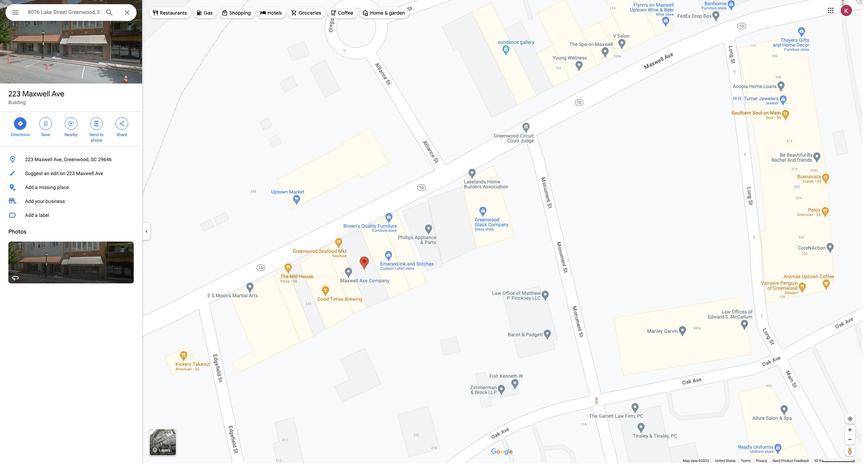 Task type: locate. For each thing, give the bounding box(es) containing it.
send
[[89, 132, 99, 137], [773, 460, 781, 463]]

add down suggest
[[25, 185, 34, 190]]

223
[[8, 89, 21, 99], [25, 157, 33, 162], [67, 171, 75, 176]]

add inside add your business link
[[25, 199, 34, 204]]

groceries
[[299, 10, 321, 16]]

send product feedback button
[[773, 459, 810, 464]]

send for send to phone
[[89, 132, 99, 137]]

1 horizontal spatial 223
[[25, 157, 33, 162]]

a left missing
[[35, 185, 38, 190]]

29646
[[98, 157, 112, 162]]

business
[[46, 199, 65, 204]]

3 add from the top
[[25, 213, 34, 218]]

0 vertical spatial a
[[35, 185, 38, 190]]

223 inside button
[[67, 171, 75, 176]]

send up phone
[[89, 132, 99, 137]]

2 horizontal spatial 223
[[67, 171, 75, 176]]

1 a from the top
[[35, 185, 38, 190]]

 button
[[6, 4, 25, 22]]

a
[[35, 185, 38, 190], [35, 213, 38, 218]]

None field
[[28, 8, 100, 16]]

add inside add a label button
[[25, 213, 34, 218]]

ave
[[52, 89, 65, 99], [95, 171, 103, 176]]

directions
[[11, 132, 30, 137]]

a inside button
[[35, 213, 38, 218]]

shopping
[[230, 10, 251, 16]]

1 vertical spatial send
[[773, 460, 781, 463]]

223 maxwell ave, greenwood, sc 29646 button
[[0, 153, 142, 167]]

send inside send to phone
[[89, 132, 99, 137]]

add your business
[[25, 199, 65, 204]]

2 vertical spatial maxwell
[[76, 171, 94, 176]]

zoom out image
[[848, 438, 853, 443]]

1 add from the top
[[25, 185, 34, 190]]

maxwell up building
[[22, 89, 50, 99]]

maxwell inside button
[[35, 157, 52, 162]]

0 horizontal spatial send
[[89, 132, 99, 137]]

223 for ave,
[[25, 157, 33, 162]]

an
[[44, 171, 49, 176]]

add
[[25, 185, 34, 190], [25, 199, 34, 204], [25, 213, 34, 218]]

add inside add a missing place button
[[25, 185, 34, 190]]

united states button
[[716, 459, 736, 464]]

united
[[716, 460, 726, 463]]

1 vertical spatial 223
[[25, 157, 33, 162]]

to
[[100, 132, 104, 137]]

maxwell inside button
[[76, 171, 94, 176]]

0 vertical spatial send
[[89, 132, 99, 137]]


[[11, 8, 20, 17]]

a left label
[[35, 213, 38, 218]]

send for send product feedback
[[773, 460, 781, 463]]

223 inside 223 maxwell ave building
[[8, 89, 21, 99]]

0 vertical spatial maxwell
[[22, 89, 50, 99]]

privacy button
[[757, 459, 768, 464]]

restaurants button
[[150, 5, 191, 21]]

maxwell down greenwood,
[[76, 171, 94, 176]]

50 ft
[[815, 460, 822, 463]]

2 vertical spatial 223
[[67, 171, 75, 176]]

missing
[[39, 185, 56, 190]]

1 vertical spatial add
[[25, 199, 34, 204]]

223 maxwell ave, greenwood, sc 29646
[[25, 157, 112, 162]]

home & garden
[[370, 10, 405, 16]]

0 vertical spatial ave
[[52, 89, 65, 99]]

none field inside 8076 lake street greenwood, sc 29646 field
[[28, 8, 100, 16]]

223 right on
[[67, 171, 75, 176]]

add a missing place button
[[0, 181, 142, 195]]

on
[[60, 171, 65, 176]]

1 vertical spatial a
[[35, 213, 38, 218]]

coffee
[[338, 10, 354, 16]]

50 ft button
[[815, 460, 856, 463]]

0 vertical spatial 223
[[8, 89, 21, 99]]


[[93, 120, 100, 128]]

maxwell inside 223 maxwell ave building
[[22, 89, 50, 99]]

hotels button
[[257, 5, 286, 21]]

223 up suggest
[[25, 157, 33, 162]]

add a label button
[[0, 208, 142, 222]]

show street view coverage image
[[846, 446, 856, 457]]

a inside button
[[35, 185, 38, 190]]

united states
[[716, 460, 736, 463]]

2 vertical spatial add
[[25, 213, 34, 218]]

1 horizontal spatial ave
[[95, 171, 103, 176]]

footer
[[684, 459, 815, 464]]

suggest an edit on 223 maxwell ave button
[[0, 167, 142, 181]]

nearby
[[65, 132, 78, 137]]

2 a from the top
[[35, 213, 38, 218]]

zoom in image
[[848, 428, 853, 433]]

send inside button
[[773, 460, 781, 463]]

223 inside button
[[25, 157, 33, 162]]

terms
[[742, 460, 751, 463]]

223 up building
[[8, 89, 21, 99]]

2 add from the top
[[25, 199, 34, 204]]

share
[[117, 132, 127, 137]]

building
[[8, 100, 26, 105]]

&
[[385, 10, 388, 16]]

footer containing map data ©2023
[[684, 459, 815, 464]]

data
[[691, 460, 698, 463]]

maxwell for ave,
[[35, 157, 52, 162]]


[[119, 120, 125, 128]]

garden
[[389, 10, 405, 16]]

send left product
[[773, 460, 781, 463]]

maxwell up an
[[35, 157, 52, 162]]

groceries button
[[288, 5, 326, 21]]

1 vertical spatial maxwell
[[35, 157, 52, 162]]

223 maxwell ave building
[[8, 89, 65, 105]]

0 vertical spatial add
[[25, 185, 34, 190]]

label
[[39, 213, 49, 218]]

add your business link
[[0, 195, 142, 208]]

50
[[815, 460, 819, 463]]

add left label
[[25, 213, 34, 218]]

edit
[[51, 171, 59, 176]]

maxwell
[[22, 89, 50, 99], [35, 157, 52, 162], [76, 171, 94, 176]]

0 horizontal spatial 223
[[8, 89, 21, 99]]

privacy
[[757, 460, 768, 463]]

0 horizontal spatial ave
[[52, 89, 65, 99]]

1 vertical spatial ave
[[95, 171, 103, 176]]

add left 'your' at top left
[[25, 199, 34, 204]]

a for missing
[[35, 185, 38, 190]]

1 horizontal spatial send
[[773, 460, 781, 463]]

223 for ave
[[8, 89, 21, 99]]

add a missing place
[[25, 185, 69, 190]]



Task type: vqa. For each thing, say whether or not it's contained in the screenshot.
CHECK AVAILABILITY
no



Task type: describe. For each thing, give the bounding box(es) containing it.
place
[[57, 185, 69, 190]]

sc
[[91, 157, 97, 162]]

ft
[[820, 460, 822, 463]]

a for label
[[35, 213, 38, 218]]

states
[[727, 460, 736, 463]]

layers
[[159, 449, 170, 453]]

terms button
[[742, 459, 751, 464]]

ave inside 223 maxwell ave building
[[52, 89, 65, 99]]

save
[[41, 132, 50, 137]]

ave,
[[54, 157, 63, 162]]

actions for 223 maxwell ave region
[[0, 112, 142, 147]]

©2023
[[699, 460, 710, 463]]

 search field
[[6, 4, 137, 22]]

shopping button
[[219, 5, 255, 21]]

add for add a label
[[25, 213, 34, 218]]

map
[[684, 460, 690, 463]]

223 maxwell ave main content
[[0, 0, 142, 464]]


[[17, 120, 23, 128]]

8076 Lake Street Greenwood, SC 29646 field
[[6, 4, 137, 21]]

google maps element
[[0, 0, 863, 464]]

phone
[[91, 138, 102, 143]]

footer inside google maps element
[[684, 459, 815, 464]]


[[43, 120, 49, 128]]

hotels
[[268, 10, 282, 16]]

greenwood,
[[64, 157, 90, 162]]

show your location image
[[848, 416, 854, 423]]

product
[[782, 460, 794, 463]]

coffee button
[[328, 5, 358, 21]]

add a label
[[25, 213, 49, 218]]

your
[[35, 199, 44, 204]]

restaurants
[[160, 10, 187, 16]]

add for add your business
[[25, 199, 34, 204]]

home
[[370, 10, 384, 16]]

ave inside button
[[95, 171, 103, 176]]

feedback
[[795, 460, 810, 463]]

collapse side panel image
[[143, 228, 150, 236]]

photos
[[8, 229, 26, 236]]

google account: kenny nguyen  
(kenny.nguyen@adept.ai) image
[[842, 5, 853, 16]]

send product feedback
[[773, 460, 810, 463]]

suggest
[[25, 171, 43, 176]]


[[68, 120, 74, 128]]

send to phone
[[89, 132, 104, 143]]

gas button
[[193, 5, 217, 21]]

maxwell for ave
[[22, 89, 50, 99]]

home & garden button
[[360, 5, 410, 21]]

suggest an edit on 223 maxwell ave
[[25, 171, 103, 176]]

map data ©2023
[[684, 460, 710, 463]]

add for add a missing place
[[25, 185, 34, 190]]

gas
[[204, 10, 213, 16]]



